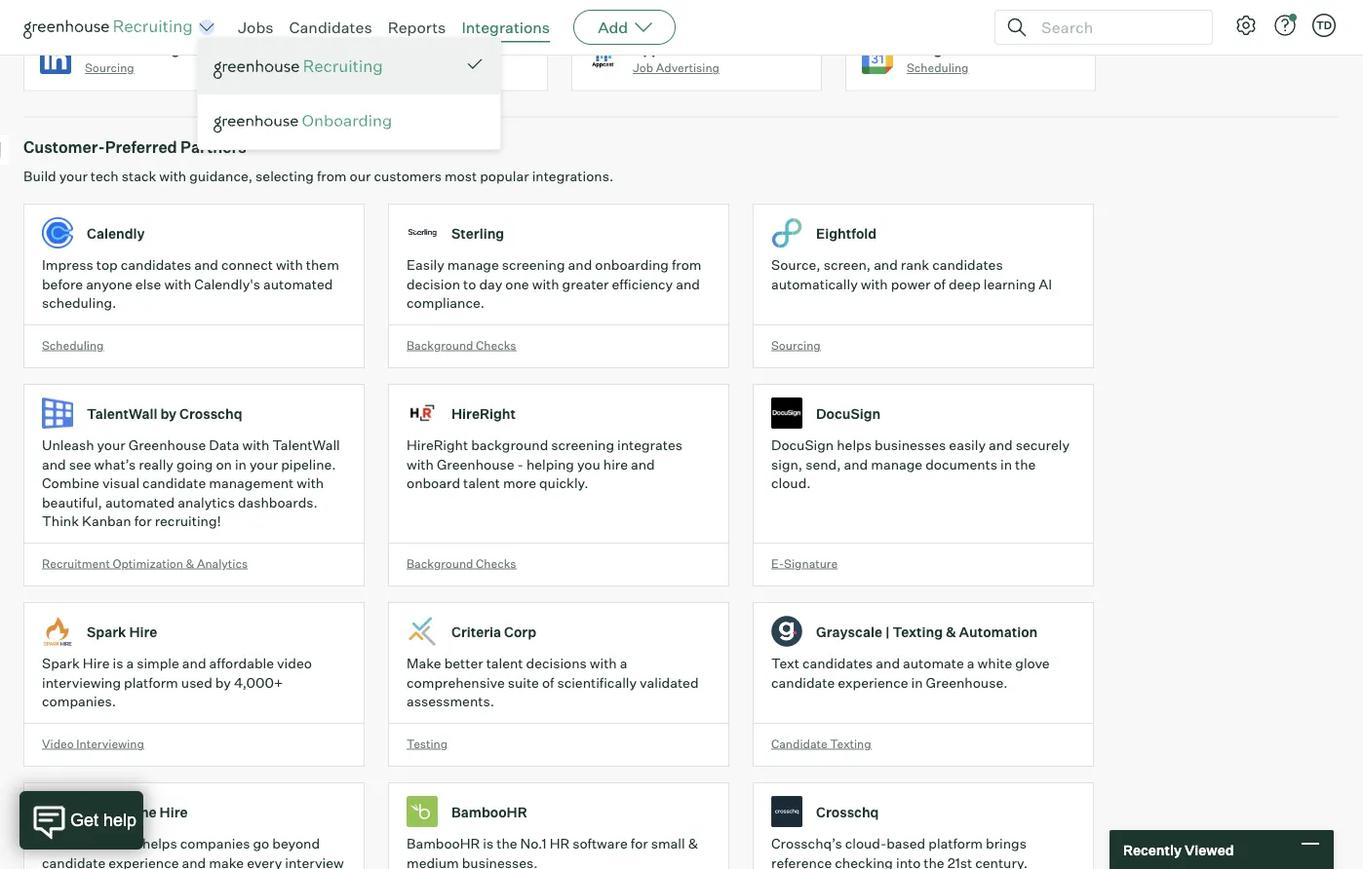 Task type: locate. For each thing, give the bounding box(es) containing it.
text candidates and automate a white glove candidate experience in greenhouse.
[[771, 656, 1050, 692]]

0 horizontal spatial from
[[317, 168, 347, 185]]

1 vertical spatial hireright
[[407, 437, 468, 454]]

talentwall up "pipeline."
[[272, 437, 340, 454]]

2 vertical spatial your
[[250, 456, 278, 473]]

by up really
[[160, 405, 177, 422]]

& left analytics
[[186, 557, 194, 571]]

greenhouse down background
[[437, 456, 514, 473]]

0 horizontal spatial platform
[[124, 675, 178, 692]]

1 vertical spatial background
[[407, 557, 473, 571]]

1 horizontal spatial in
[[911, 675, 923, 692]]

0 horizontal spatial a
[[126, 656, 134, 673]]

screening up one on the top of the page
[[502, 257, 565, 274]]

sourcing down automatically
[[771, 338, 821, 353]]

greenhouse recruiting image
[[23, 16, 199, 39], [214, 56, 389, 79]]

0 horizontal spatial experience
[[108, 855, 179, 870]]

& inside bamboohr is the no.1 hr software for small & medium businesses.
[[688, 836, 698, 853]]

no.1
[[520, 836, 547, 853]]

0 vertical spatial of
[[934, 276, 946, 293]]

management
[[209, 475, 294, 492]]

0 vertical spatial spark
[[87, 624, 126, 641]]

bamboohr up medium
[[407, 836, 480, 853]]

1 vertical spatial checks
[[476, 557, 516, 571]]

background checks up 'criteria' at bottom
[[407, 557, 516, 571]]

0 vertical spatial experience
[[838, 675, 908, 692]]

and
[[194, 257, 218, 274], [568, 257, 592, 274], [874, 257, 898, 274], [676, 276, 700, 293], [989, 437, 1013, 454], [42, 456, 66, 473], [631, 456, 655, 473], [844, 456, 868, 473], [182, 656, 206, 673], [876, 656, 900, 673], [182, 855, 206, 870]]

screening up you at the bottom left of page
[[551, 437, 614, 454]]

2 horizontal spatial in
[[1001, 456, 1012, 473]]

of for suite
[[542, 675, 554, 692]]

1 vertical spatial is
[[483, 836, 494, 853]]

docusign up sign,
[[771, 437, 834, 454]]

talent
[[463, 475, 500, 492], [486, 656, 523, 673]]

the up businesses. on the bottom left of the page
[[497, 836, 517, 853]]

background for hireright background screening integrates with greenhouse - helping you hire and onboard talent more quickly.
[[407, 557, 473, 571]]

1 vertical spatial spark
[[42, 656, 80, 673]]

into
[[896, 855, 921, 870]]

onboard
[[407, 475, 460, 492]]

integrations
[[146, 41, 227, 58]]

0 vertical spatial bamboohr
[[452, 804, 527, 821]]

background up 'criteria' at bottom
[[407, 557, 473, 571]]

td menu
[[197, 37, 501, 150]]

2 horizontal spatial your
[[250, 456, 278, 473]]

0 horizontal spatial candidate
[[42, 855, 106, 870]]

2 background checks from the top
[[407, 557, 516, 571]]

greenhouse recruiting image down "candidates"
[[214, 56, 389, 79]]

2 a from the left
[[620, 656, 628, 673]]

configure image
[[1235, 14, 1258, 37]]

with inside hireright background screening integrates with greenhouse - helping you hire and onboard talent more quickly.
[[407, 456, 434, 473]]

manage
[[447, 257, 499, 274], [871, 456, 923, 473]]

grayscale
[[816, 624, 883, 641]]

background checks down compliance.
[[407, 338, 516, 353]]

is up businesses. on the bottom left of the page
[[483, 836, 494, 853]]

2 vertical spatial candidate
[[42, 855, 106, 870]]

background down compliance.
[[407, 338, 473, 353]]

1 horizontal spatial &
[[688, 836, 698, 853]]

else
[[135, 276, 161, 293]]

hire inside 'goodtime hire helps companies go beyond candidate experience and make every intervie'
[[112, 836, 139, 853]]

0 vertical spatial manage
[[447, 257, 499, 274]]

of down "decisions" at the bottom left of the page
[[542, 675, 554, 692]]

checks down day
[[476, 338, 516, 353]]

businesses.
[[462, 855, 538, 870]]

in down automate
[[911, 675, 923, 692]]

comprehensive
[[407, 675, 505, 692]]

greenhouse recruiting image up linkedin
[[23, 16, 199, 39]]

0 horizontal spatial your
[[59, 168, 88, 185]]

send,
[[806, 456, 841, 473]]

platform down simple
[[124, 675, 178, 692]]

of inside source, screen, and rank candidates automatically with power of deep learning ai
[[934, 276, 946, 293]]

hire
[[129, 624, 157, 641], [83, 656, 110, 673], [160, 804, 188, 821], [112, 836, 139, 853]]

goodtime down interviewing on the left of the page
[[87, 804, 157, 821]]

easily
[[407, 257, 445, 274]]

sourcing inside wellfound (formerly angellist talent) sourcing
[[359, 61, 408, 75]]

hire up simple
[[129, 624, 157, 641]]

1 vertical spatial the
[[497, 836, 517, 853]]

0 vertical spatial background checks
[[407, 338, 516, 353]]

0 vertical spatial the
[[1015, 456, 1036, 473]]

1 background from the top
[[407, 338, 473, 353]]

hireright inside hireright background screening integrates with greenhouse - helping you hire and onboard talent more quickly.
[[407, 437, 468, 454]]

& up automate
[[946, 624, 956, 641]]

1 vertical spatial manage
[[871, 456, 923, 473]]

the right "into"
[[924, 855, 945, 870]]

0 vertical spatial candidate
[[142, 475, 206, 492]]

0 vertical spatial greenhouse recruiting image
[[23, 16, 199, 39]]

really
[[139, 456, 174, 473]]

your down customer-
[[59, 168, 88, 185]]

0 vertical spatial &
[[186, 557, 194, 571]]

2 vertical spatial the
[[924, 855, 945, 870]]

hire for goodtime hire helps companies go beyond candidate experience and make every intervie
[[112, 836, 139, 853]]

1 vertical spatial helps
[[142, 836, 177, 853]]

greenhouse inside hireright background screening integrates with greenhouse - helping you hire and onboard talent more quickly.
[[437, 456, 514, 473]]

0 vertical spatial platform
[[124, 675, 178, 692]]

with left them
[[276, 257, 303, 274]]

hire up 'goodtime hire helps companies go beyond candidate experience and make every intervie' at left bottom
[[160, 804, 188, 821]]

candidates up else
[[121, 257, 191, 274]]

sourcing
[[85, 61, 134, 75], [359, 61, 408, 75], [771, 338, 821, 353]]

dashboards.
[[238, 494, 318, 511]]

0 vertical spatial texting
[[893, 624, 943, 641]]

manage inside docusign helps businesses easily and securely sign, send, and manage documents in the cloud.
[[871, 456, 923, 473]]

1 horizontal spatial for
[[631, 836, 648, 853]]

experience down goodtime hire
[[108, 855, 179, 870]]

scheduling down google
[[907, 61, 969, 75]]

beautiful,
[[42, 494, 102, 511]]

with right data
[[242, 437, 269, 454]]

1 horizontal spatial a
[[620, 656, 628, 673]]

hire inside the spark hire is a simple and affordable video interviewing platform used by 4,000+ companies.
[[83, 656, 110, 673]]

background checks for easily manage screening and onboarding from decision to day one with greater efficiency and compliance.
[[407, 338, 516, 353]]

1 vertical spatial scheduling
[[42, 338, 104, 353]]

deep
[[949, 276, 981, 293]]

spark inside the spark hire is a simple and affordable video interviewing platform used by 4,000+ companies.
[[42, 656, 80, 673]]

of left deep
[[934, 276, 946, 293]]

scheduling
[[907, 61, 969, 75], [42, 338, 104, 353]]

1 horizontal spatial your
[[97, 437, 126, 454]]

with up scientifically
[[590, 656, 617, 673]]

text
[[771, 656, 800, 673]]

data
[[209, 437, 239, 454]]

and up used
[[182, 656, 206, 673]]

with inside 'easily manage screening and onboarding from decision to day one with greater efficiency and compliance.'
[[532, 276, 559, 293]]

bamboohr for bamboohr is the no.1 hr software for small & medium businesses.
[[407, 836, 480, 853]]

docusign up send,
[[816, 405, 881, 422]]

talent up suite
[[486, 656, 523, 673]]

0 horizontal spatial is
[[113, 656, 123, 673]]

for left small
[[631, 836, 648, 853]]

helps inside 'goodtime hire helps companies go beyond candidate experience and make every intervie'
[[142, 836, 177, 853]]

helps inside docusign helps businesses easily and securely sign, send, and manage documents in the cloud.
[[837, 437, 872, 454]]

2 horizontal spatial the
[[1015, 456, 1036, 473]]

scheduling inside google calendar scheduling
[[907, 61, 969, 75]]

candidate down really
[[142, 475, 206, 492]]

cloud.
[[771, 475, 811, 492]]

and left rank
[[874, 257, 898, 274]]

1 vertical spatial greenhouse recruiting image
[[214, 56, 389, 79]]

hireright for hireright background screening integrates with greenhouse - helping you hire and onboard talent more quickly.
[[407, 437, 468, 454]]

talentwall up what's
[[87, 405, 157, 422]]

video
[[42, 737, 74, 752]]

0 vertical spatial hireright
[[452, 405, 516, 422]]

and up calendly's on the top of the page
[[194, 257, 218, 274]]

hireright up background
[[452, 405, 516, 422]]

1 vertical spatial docusign
[[771, 437, 834, 454]]

0 vertical spatial greenhouse
[[128, 437, 206, 454]]

talentwall inside unleash your greenhouse data with talentwall and see what's really going on in your pipeline. combine visual candidate management with beautiful, automated analytics dashboards. think kanban for recruiting!
[[272, 437, 340, 454]]

platform
[[124, 675, 178, 692], [929, 836, 983, 853]]

hire down goodtime hire
[[112, 836, 139, 853]]

0 vertical spatial by
[[160, 405, 177, 422]]

candidates up deep
[[932, 257, 1003, 274]]

1 horizontal spatial greenhouse
[[437, 456, 514, 473]]

hireright
[[452, 405, 516, 422], [407, 437, 468, 454]]

1 vertical spatial by
[[215, 675, 231, 692]]

greenhouse onboarding image
[[214, 114, 485, 134]]

0 vertical spatial goodtime
[[87, 804, 157, 821]]

screening inside hireright background screening integrates with greenhouse - helping you hire and onboard talent more quickly.
[[551, 437, 614, 454]]

1 horizontal spatial greenhouse recruiting image
[[214, 56, 389, 79]]

1 horizontal spatial helps
[[837, 437, 872, 454]]

and right send,
[[844, 456, 868, 473]]

with down "pipeline."
[[297, 475, 324, 492]]

1 vertical spatial screening
[[551, 437, 614, 454]]

1 horizontal spatial candidate
[[142, 475, 206, 492]]

3 a from the left
[[967, 656, 975, 673]]

crosschq up cloud-
[[816, 804, 879, 821]]

1 horizontal spatial talentwall
[[272, 437, 340, 454]]

0 horizontal spatial in
[[235, 456, 247, 473]]

0 vertical spatial your
[[59, 168, 88, 185]]

0 vertical spatial helps
[[837, 437, 872, 454]]

from inside 'easily manage screening and onboarding from decision to day one with greater efficiency and compliance.'
[[672, 257, 702, 274]]

video
[[277, 656, 312, 673]]

0 vertical spatial checks
[[476, 338, 516, 353]]

1 horizontal spatial scheduling
[[907, 61, 969, 75]]

manage up to
[[447, 257, 499, 274]]

texting right candidate
[[830, 737, 871, 752]]

of for power
[[934, 276, 946, 293]]

candidate
[[771, 737, 828, 752]]

0 horizontal spatial the
[[497, 836, 517, 853]]

2 background from the top
[[407, 557, 473, 571]]

bamboohr up businesses. on the bottom left of the page
[[452, 804, 527, 821]]

helps up send,
[[837, 437, 872, 454]]

scheduling down the scheduling.
[[42, 338, 104, 353]]

and inside unleash your greenhouse data with talentwall and see what's really going on in your pipeline. combine visual candidate management with beautiful, automated analytics dashboards. think kanban for recruiting!
[[42, 456, 66, 473]]

1 vertical spatial platform
[[929, 836, 983, 853]]

0 vertical spatial talentwall
[[87, 405, 157, 422]]

1 horizontal spatial spark
[[87, 624, 126, 641]]

with right one on the top of the page
[[532, 276, 559, 293]]

medium
[[407, 855, 459, 870]]

is inside bamboohr is the no.1 hr software for small & medium businesses.
[[483, 836, 494, 853]]

kanban
[[82, 513, 131, 530]]

what's
[[94, 456, 136, 473]]

in right documents at the right of the page
[[1001, 456, 1012, 473]]

hire for spark hire
[[129, 624, 157, 641]]

affordable
[[209, 656, 274, 673]]

and inside impress top candidates and connect with them before anyone else with calendly's automated scheduling.
[[194, 257, 218, 274]]

1 vertical spatial candidate
[[771, 675, 835, 692]]

1 vertical spatial &
[[946, 624, 956, 641]]

hire for spark hire is a simple and affordable video interviewing platform used by 4,000+ companies.
[[83, 656, 110, 673]]

by right used
[[215, 675, 231, 692]]

and down integrates
[[631, 456, 655, 473]]

crosschq up data
[[179, 405, 242, 422]]

a inside text candidates and automate a white glove candidate experience in greenhouse.
[[967, 656, 975, 673]]

with up onboard
[[407, 456, 434, 473]]

with down screen,
[[861, 276, 888, 293]]

0 horizontal spatial sourcing
[[85, 61, 134, 75]]

background checks for hireright background screening integrates with greenhouse - helping you hire and onboard talent more quickly.
[[407, 557, 516, 571]]

goodtime down goodtime hire
[[42, 836, 109, 853]]

checks for quickly.
[[476, 557, 516, 571]]

automated down "visual" at the left of page
[[105, 494, 175, 511]]

candidates inside text candidates and automate a white glove candidate experience in greenhouse.
[[802, 656, 873, 673]]

from left our on the top of page
[[317, 168, 347, 185]]

0 horizontal spatial candidates
[[121, 257, 191, 274]]

0 vertical spatial is
[[113, 656, 123, 673]]

automated inside unleash your greenhouse data with talentwall and see what's really going on in your pipeline. combine visual candidate management with beautiful, automated analytics dashboards. think kanban for recruiting!
[[105, 494, 175, 511]]

1 horizontal spatial of
[[934, 276, 946, 293]]

grayscale | texting & automation
[[816, 624, 1038, 641]]

bamboohr inside bamboohr is the no.1 hr software for small & medium businesses.
[[407, 836, 480, 853]]

1 vertical spatial talent
[[486, 656, 523, 673]]

by inside the spark hire is a simple and affordable video interviewing platform used by 4,000+ companies.
[[215, 675, 231, 692]]

screening
[[502, 257, 565, 274], [551, 437, 614, 454]]

1 vertical spatial crosschq
[[816, 804, 879, 821]]

0 horizontal spatial spark
[[42, 656, 80, 673]]

& right small
[[688, 836, 698, 853]]

2 checks from the top
[[476, 557, 516, 571]]

goodtime inside 'goodtime hire helps companies go beyond candidate experience and make every intervie'
[[42, 836, 109, 853]]

1 horizontal spatial the
[[924, 855, 945, 870]]

companies.
[[42, 694, 116, 711]]

a inside the spark hire is a simple and affordable video interviewing platform used by 4,000+ companies.
[[126, 656, 134, 673]]

2 horizontal spatial &
[[946, 624, 956, 641]]

greenhouse.
[[926, 675, 1008, 692]]

sourcing down linkedin
[[85, 61, 134, 75]]

helps down goodtime hire
[[142, 836, 177, 853]]

background
[[407, 338, 473, 353], [407, 557, 473, 571]]

1 horizontal spatial experience
[[838, 675, 908, 692]]

0 horizontal spatial of
[[542, 675, 554, 692]]

build
[[23, 168, 56, 185]]

platform up 21st
[[929, 836, 983, 853]]

google
[[907, 41, 954, 58]]

candidate down goodtime hire
[[42, 855, 106, 870]]

0 horizontal spatial greenhouse
[[128, 437, 206, 454]]

0 vertical spatial background
[[407, 338, 473, 353]]

1 background checks from the top
[[407, 338, 516, 353]]

and inside source, screen, and rank candidates automatically with power of deep learning ai
[[874, 257, 898, 274]]

in inside docusign helps businesses easily and securely sign, send, and manage documents in the cloud.
[[1001, 456, 1012, 473]]

and down unleash
[[42, 456, 66, 473]]

candidates down grayscale
[[802, 656, 873, 673]]

your up the management
[[250, 456, 278, 473]]

sourcing down wellfound
[[359, 61, 408, 75]]

goodtime for goodtime hire helps companies go beyond candidate experience and make every intervie
[[42, 836, 109, 853]]

0 vertical spatial talent
[[463, 475, 500, 492]]

in right on
[[235, 456, 247, 473]]

hr
[[550, 836, 570, 853]]

greenhouse inside unleash your greenhouse data with talentwall and see what's really going on in your pipeline. combine visual candidate management with beautiful, automated analytics dashboards. think kanban for recruiting!
[[128, 437, 206, 454]]

and up greater on the left
[[568, 257, 592, 274]]

signature
[[784, 557, 838, 571]]

every
[[247, 855, 282, 870]]

cloud-
[[845, 836, 887, 853]]

1 a from the left
[[126, 656, 134, 673]]

1 vertical spatial of
[[542, 675, 554, 692]]

unleash
[[42, 437, 94, 454]]

for
[[134, 513, 152, 530], [631, 836, 648, 853]]

candidate down text
[[771, 675, 835, 692]]

(formerly
[[429, 41, 491, 58]]

0 vertical spatial docusign
[[816, 405, 881, 422]]

2 horizontal spatial candidate
[[771, 675, 835, 692]]

a left simple
[[126, 656, 134, 673]]

1 horizontal spatial manage
[[871, 456, 923, 473]]

of inside make better talent decisions with a comprehensive suite of scientifically validated assessments.
[[542, 675, 554, 692]]

candidates
[[121, 257, 191, 274], [932, 257, 1003, 274], [802, 656, 873, 673]]

a up "greenhouse."
[[967, 656, 975, 673]]

1 horizontal spatial is
[[483, 836, 494, 853]]

rank
[[901, 257, 930, 274]]

screening inside 'easily manage screening and onboarding from decision to day one with greater efficiency and compliance.'
[[502, 257, 565, 274]]

talent left "more"
[[463, 475, 500, 492]]

the down securely
[[1015, 456, 1036, 473]]

with inside make better talent decisions with a comprehensive suite of scientifically validated assessments.
[[590, 656, 617, 673]]

1 vertical spatial greenhouse
[[437, 456, 514, 473]]

for right kanban
[[134, 513, 152, 530]]

helps
[[837, 437, 872, 454], [142, 836, 177, 853]]

from up efficiency
[[672, 257, 702, 274]]

manage down the businesses at the right
[[871, 456, 923, 473]]

sterling
[[452, 225, 504, 242]]

securely
[[1016, 437, 1070, 454]]

see
[[69, 456, 91, 473]]

hireright up onboard
[[407, 437, 468, 454]]

and down companies
[[182, 855, 206, 870]]

2 vertical spatial &
[[688, 836, 698, 853]]

1 vertical spatial bamboohr
[[407, 836, 480, 853]]

hire up interviewing
[[83, 656, 110, 673]]

docusign for docusign helps businesses easily and securely sign, send, and manage documents in the cloud.
[[771, 437, 834, 454]]

video interviewing
[[42, 737, 144, 752]]

candidate inside text candidates and automate a white glove candidate experience in greenhouse.
[[771, 675, 835, 692]]

source, screen, and rank candidates automatically with power of deep learning ai
[[771, 257, 1052, 293]]

bamboohr is the no.1 hr software for small & medium businesses.
[[407, 836, 698, 870]]

partners
[[181, 138, 246, 157]]

candidate inside 'goodtime hire helps companies go beyond candidate experience and make every intervie'
[[42, 855, 106, 870]]

greenhouse up really
[[128, 437, 206, 454]]

your up what's
[[97, 437, 126, 454]]

greenhouse
[[128, 437, 206, 454], [437, 456, 514, 473]]

1 horizontal spatial from
[[672, 257, 702, 274]]

in inside unleash your greenhouse data with talentwall and see what's really going on in your pipeline. combine visual candidate management with beautiful, automated analytics dashboards. think kanban for recruiting!
[[235, 456, 247, 473]]

1 vertical spatial texting
[[830, 737, 871, 752]]

1 vertical spatial automated
[[105, 494, 175, 511]]

scientifically
[[557, 675, 637, 692]]

texting right '|' on the bottom right of page
[[893, 624, 943, 641]]

0 vertical spatial for
[[134, 513, 152, 530]]

greenhouse recruiting image inside td menu
[[214, 56, 389, 79]]

0 vertical spatial screening
[[502, 257, 565, 274]]

docusign inside docusign helps businesses easily and securely sign, send, and manage documents in the cloud.
[[771, 437, 834, 454]]

calendly's
[[194, 276, 260, 293]]

and down '|' on the bottom right of page
[[876, 656, 900, 673]]

0 vertical spatial scheduling
[[907, 61, 969, 75]]

is down "spark hire"
[[113, 656, 123, 673]]

2 horizontal spatial candidates
[[932, 257, 1003, 274]]

1 horizontal spatial platform
[[929, 836, 983, 853]]

experience down '|' on the bottom right of page
[[838, 675, 908, 692]]

candidates inside source, screen, and rank candidates automatically with power of deep learning ai
[[932, 257, 1003, 274]]

criteria corp
[[452, 624, 536, 641]]

crosschq's
[[771, 836, 842, 853]]

of
[[934, 276, 946, 293], [542, 675, 554, 692]]

1 checks from the top
[[476, 338, 516, 353]]

stack
[[122, 168, 156, 185]]

and inside text candidates and automate a white glove candidate experience in greenhouse.
[[876, 656, 900, 673]]

2 horizontal spatial a
[[967, 656, 975, 673]]

texting
[[893, 624, 943, 641], [830, 737, 871, 752]]

a up scientifically
[[620, 656, 628, 673]]

0 vertical spatial crosschq
[[179, 405, 242, 422]]

your for build
[[59, 168, 88, 185]]

checks up criteria corp
[[476, 557, 516, 571]]

connect
[[221, 257, 273, 274]]

td
[[1316, 19, 1332, 32]]

automated down them
[[263, 276, 333, 293]]

background for easily manage screening and onboarding from decision to day one with greater efficiency and compliance.
[[407, 338, 473, 353]]

automated
[[263, 276, 333, 293], [105, 494, 175, 511]]



Task type: vqa. For each thing, say whether or not it's contained in the screenshot.
leftmost the Spark
yes



Task type: describe. For each thing, give the bounding box(es) containing it.
manage inside 'easily manage screening and onboarding from decision to day one with greater efficiency and compliance.'
[[447, 257, 499, 274]]

recently
[[1123, 842, 1182, 859]]

glove
[[1015, 656, 1050, 673]]

ai
[[1039, 276, 1052, 293]]

bamboohr for bamboohr
[[452, 804, 527, 821]]

2 horizontal spatial sourcing
[[771, 338, 821, 353]]

platform inside crosschq's cloud-based platform brings reference checking into the 21st century.
[[929, 836, 983, 853]]

docusign for docusign
[[816, 405, 881, 422]]

reports link
[[388, 18, 446, 37]]

better
[[444, 656, 483, 673]]

validated
[[640, 675, 699, 692]]

on
[[216, 456, 232, 473]]

and inside the spark hire is a simple and affordable video interviewing platform used by 4,000+ companies.
[[182, 656, 206, 673]]

analytics
[[197, 557, 248, 571]]

is inside the spark hire is a simple and affordable video interviewing platform used by 4,000+ companies.
[[113, 656, 123, 673]]

reference
[[771, 855, 832, 870]]

recruitment optimization & analytics
[[42, 557, 248, 571]]

impress top candidates and connect with them before anyone else with calendly's automated scheduling.
[[42, 257, 339, 312]]

integrations.
[[532, 168, 614, 185]]

anyone
[[86, 276, 132, 293]]

linkedin integrations sourcing
[[85, 41, 227, 75]]

unleash your greenhouse data with talentwall and see what's really going on in your pipeline. combine visual candidate management with beautiful, automated analytics dashboards. think kanban for recruiting!
[[42, 437, 340, 530]]

tech
[[91, 168, 119, 185]]

and inside hireright background screening integrates with greenhouse - helping you hire and onboard talent more quickly.
[[631, 456, 655, 473]]

candidate texting
[[771, 737, 871, 752]]

goodtime for goodtime hire
[[87, 804, 157, 821]]

for inside unleash your greenhouse data with talentwall and see what's really going on in your pipeline. combine visual candidate management with beautiful, automated analytics dashboards. think kanban for recruiting!
[[134, 513, 152, 530]]

platform inside the spark hire is a simple and affordable video interviewing platform used by 4,000+ companies.
[[124, 675, 178, 692]]

screening for one
[[502, 257, 565, 274]]

talent inside make better talent decisions with a comprehensive suite of scientifically validated assessments.
[[486, 656, 523, 673]]

in inside text candidates and automate a white glove candidate experience in greenhouse.
[[911, 675, 923, 692]]

jobs
[[238, 18, 274, 37]]

with inside source, screen, and rank candidates automatically with power of deep learning ai
[[861, 276, 888, 293]]

linkedin
[[85, 41, 143, 58]]

visual
[[102, 475, 140, 492]]

advertising
[[656, 61, 720, 75]]

compliance.
[[407, 295, 485, 312]]

the inside bamboohr is the no.1 hr software for small & medium businesses.
[[497, 836, 517, 853]]

candidates
[[289, 18, 372, 37]]

job
[[633, 61, 654, 75]]

you
[[577, 456, 600, 473]]

automated inside impress top candidates and connect with them before anyone else with calendly's automated scheduling.
[[263, 276, 333, 293]]

onboarding
[[595, 257, 669, 274]]

a inside make better talent decisions with a comprehensive suite of scientifically validated assessments.
[[620, 656, 628, 673]]

spark for spark hire
[[87, 624, 126, 641]]

white
[[978, 656, 1013, 673]]

and inside 'goodtime hire helps companies go beyond candidate experience and make every intervie'
[[182, 855, 206, 870]]

candidates inside impress top candidates and connect with them before anyone else with calendly's automated scheduling.
[[121, 257, 191, 274]]

automate
[[903, 656, 964, 673]]

recruiting!
[[155, 513, 221, 530]]

automatically
[[771, 276, 858, 293]]

candidate inside unleash your greenhouse data with talentwall and see what's really going on in your pipeline. combine visual candidate management with beautiful, automated analytics dashboards. think kanban for recruiting!
[[142, 475, 206, 492]]

analytics
[[178, 494, 235, 511]]

customer-preferred partners
[[23, 138, 246, 157]]

decision
[[407, 276, 460, 293]]

docusign helps businesses easily and securely sign, send, and manage documents in the cloud.
[[771, 437, 1070, 492]]

make better talent decisions with a comprehensive suite of scientifically validated assessments.
[[407, 656, 699, 711]]

spark for spark hire is a simple and affordable video interviewing platform used by 4,000+ companies.
[[42, 656, 80, 673]]

eightfold
[[816, 225, 877, 242]]

think
[[42, 513, 79, 530]]

e-
[[771, 557, 784, 571]]

goodtime hire
[[87, 804, 188, 821]]

with right stack
[[159, 168, 186, 185]]

our
[[350, 168, 371, 185]]

the inside crosschq's cloud-based platform brings reference checking into the 21st century.
[[924, 855, 945, 870]]

sourcing inside "linkedin integrations sourcing"
[[85, 61, 134, 75]]

decisions
[[526, 656, 587, 673]]

helping
[[527, 456, 574, 473]]

for inside bamboohr is the no.1 hr software for small & medium businesses.
[[631, 836, 648, 853]]

hireright for hireright
[[452, 405, 516, 422]]

hire for goodtime hire
[[160, 804, 188, 821]]

documents
[[926, 456, 998, 473]]

0 vertical spatial from
[[317, 168, 347, 185]]

experience inside 'goodtime hire helps companies go beyond candidate experience and make every intervie'
[[108, 855, 179, 870]]

angellist
[[494, 41, 558, 58]]

customers
[[374, 168, 442, 185]]

screening for hire
[[551, 437, 614, 454]]

day
[[479, 276, 503, 293]]

with right else
[[164, 276, 191, 293]]

preferred
[[105, 138, 177, 157]]

go
[[253, 836, 269, 853]]

hireright background screening integrates with greenhouse - helping you hire and onboard talent more quickly.
[[407, 437, 683, 492]]

quickly.
[[539, 475, 589, 492]]

and right easily
[[989, 437, 1013, 454]]

Search text field
[[1037, 13, 1195, 41]]

software
[[573, 836, 628, 853]]

century.
[[975, 855, 1028, 870]]

21st
[[948, 855, 972, 870]]

source,
[[771, 257, 821, 274]]

spark hire
[[87, 624, 157, 641]]

small
[[651, 836, 685, 853]]

hire
[[603, 456, 628, 473]]

top
[[96, 257, 118, 274]]

companies
[[180, 836, 250, 853]]

beyond
[[272, 836, 320, 853]]

impress
[[42, 257, 93, 274]]

add button
[[574, 10, 676, 45]]

background
[[471, 437, 548, 454]]

suite
[[508, 675, 539, 692]]

experience inside text candidates and automate a white glove candidate experience in greenhouse.
[[838, 675, 908, 692]]

efficiency
[[612, 276, 673, 293]]

most
[[445, 168, 477, 185]]

recruitment
[[42, 557, 110, 571]]

calendly
[[87, 225, 145, 242]]

talent inside hireright background screening integrates with greenhouse - helping you hire and onboard talent more quickly.
[[463, 475, 500, 492]]

e-signature
[[771, 557, 838, 571]]

customer-
[[23, 138, 105, 157]]

one
[[505, 276, 529, 293]]

0 horizontal spatial texting
[[830, 737, 871, 752]]

pipeline.
[[281, 456, 336, 473]]

the inside docusign helps businesses easily and securely sign, send, and manage documents in the cloud.
[[1015, 456, 1036, 473]]

and right efficiency
[[676, 276, 700, 293]]

your for unleash
[[97, 437, 126, 454]]

w(
[[318, 48, 341, 69]]

1 horizontal spatial texting
[[893, 624, 943, 641]]

them
[[306, 257, 339, 274]]

checks for compliance.
[[476, 338, 516, 353]]

going
[[177, 456, 213, 473]]

more
[[503, 475, 536, 492]]

easily
[[949, 437, 986, 454]]

candidates link
[[289, 18, 372, 37]]

build your tech stack with guidance, selecting from our customers most popular integrations.
[[23, 168, 614, 185]]

1 horizontal spatial crosschq
[[816, 804, 879, 821]]

integrations link
[[462, 18, 550, 37]]

easily manage screening and onboarding from decision to day one with greater efficiency and compliance.
[[407, 257, 702, 312]]

0 horizontal spatial greenhouse recruiting image
[[23, 16, 199, 39]]

integrations
[[462, 18, 550, 37]]

0 horizontal spatial &
[[186, 557, 194, 571]]



